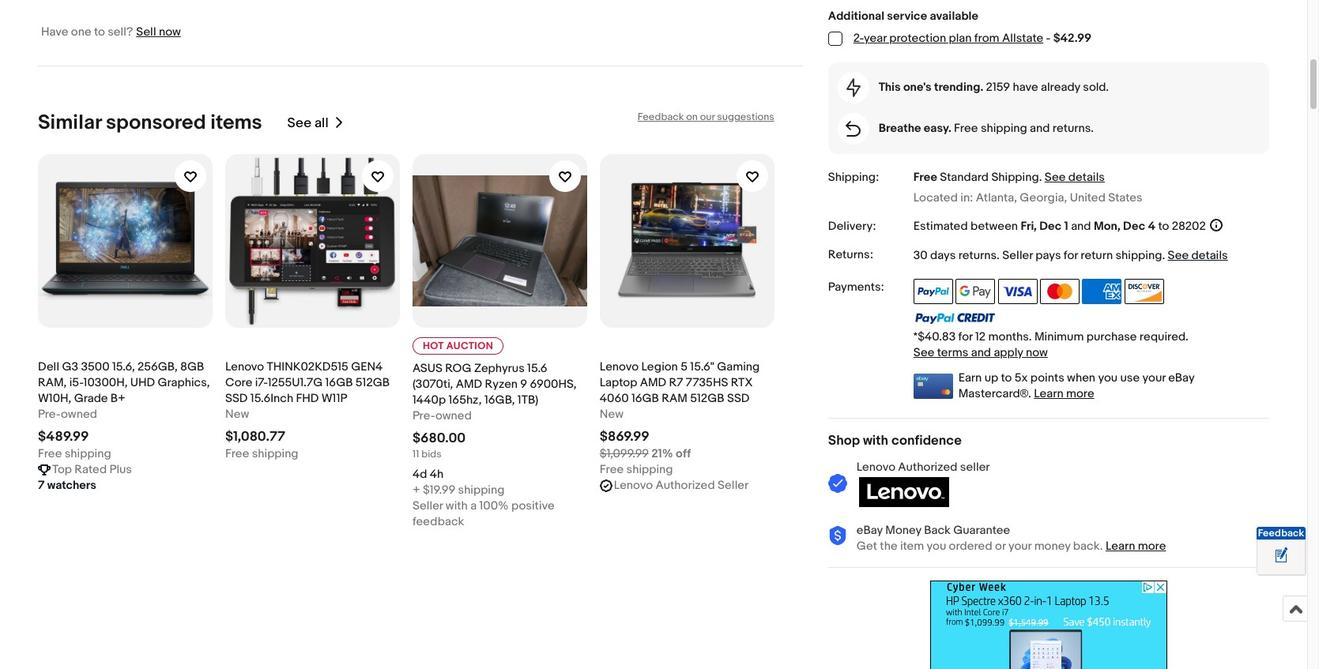 Task type: locate. For each thing, give the bounding box(es) containing it.
1 vertical spatial seller
[[718, 478, 749, 493]]

2 vertical spatial and
[[972, 345, 992, 360]]

free shipping text field for $489.99
[[38, 447, 111, 463]]

to left 5x
[[1001, 371, 1012, 386]]

0 horizontal spatial authorized
[[656, 478, 715, 493]]

suggestions
[[717, 111, 775, 123]]

see details link up united at the right top
[[1045, 170, 1105, 185]]

0 horizontal spatial owned
[[61, 407, 97, 422]]

1 dec from the left
[[1040, 219, 1062, 234]]

1 horizontal spatial now
[[1026, 345, 1048, 360]]

pre-owned text field down 'w10h,'
[[38, 407, 97, 423]]

free shipping text field down $1,099.99
[[600, 463, 673, 478]]

ssd inside lenovo legion 5 15.6" gaming laptop amd r7 7735hs rtx 4060 16gb ram 512gb ssd new $869.99 $1,099.99 21% off free shipping
[[727, 391, 750, 406]]

mastercard®.
[[959, 386, 1032, 401]]

breathe
[[879, 121, 922, 136]]

shipping up rated
[[65, 447, 111, 462]]

0 horizontal spatial pre-owned text field
[[38, 407, 97, 423]]

estimated between fri, dec 1 and mon, dec 4 to 28202
[[914, 219, 1207, 234]]

2 horizontal spatial and
[[1072, 219, 1092, 234]]

fri,
[[1021, 219, 1037, 234]]

3500
[[81, 360, 110, 375]]

1tb)
[[518, 393, 539, 408]]

1 horizontal spatial details
[[1192, 248, 1229, 263]]

15.6"
[[691, 360, 715, 375]]

confidence
[[892, 433, 962, 449]]

authorized inside text box
[[656, 478, 715, 493]]

0 horizontal spatial feedback
[[638, 111, 684, 123]]

free shipping text field down $1,080.77 text field
[[225, 447, 299, 463]]

top rated plus
[[52, 463, 132, 478]]

dec left 1
[[1040, 219, 1062, 234]]

ebay down required.
[[1169, 371, 1195, 386]]

1 vertical spatial learn
[[1106, 539, 1136, 554]]

ssd down core
[[225, 391, 248, 406]]

0 vertical spatial details
[[1069, 170, 1105, 185]]

16gb left ram
[[632, 391, 659, 406]]

1 vertical spatial see details link
[[1168, 248, 1229, 263]]

0 horizontal spatial learn more link
[[1034, 386, 1095, 401]]

0 horizontal spatial now
[[159, 25, 181, 40]]

earn up to 5x points when you use your ebay mastercard®.
[[959, 371, 1195, 401]]

Top Rated Plus text field
[[52, 463, 132, 478]]

graphics,
[[158, 376, 210, 391]]

think02kd515
[[267, 360, 349, 375]]

gen4
[[351, 360, 383, 375]]

1 horizontal spatial 16gb
[[632, 391, 659, 406]]

2 vertical spatial to
[[1001, 371, 1012, 386]]

0 vertical spatial authorized
[[899, 460, 958, 475]]

5x
[[1015, 371, 1028, 386]]

11
[[413, 448, 419, 461]]

0 vertical spatial see details link
[[1045, 170, 1105, 185]]

1 horizontal spatial see details link
[[1168, 248, 1229, 263]]

owned inside asus rog zephyrus 15.6 (3070ti, amd ryzen 9 6900hs, 1440p 165hz, 16gb, 1tb) pre-owned $680.00 11 bids 4d 4h + $19.99 shipping seller with a 100% positive feedback
[[436, 409, 472, 424]]

0 horizontal spatial and
[[972, 345, 992, 360]]

0 horizontal spatial ebay
[[857, 523, 883, 538]]

$1,080.77 text field
[[225, 429, 285, 445]]

see details link for standard shipping . see details
[[1045, 170, 1105, 185]]

with details__icon image for this one's trending.
[[847, 78, 861, 97]]

1 horizontal spatial more
[[1138, 539, 1167, 554]]

shipping down "4"
[[1116, 248, 1163, 263]]

2 new from the left
[[600, 407, 624, 422]]

owned down the 165hz,
[[436, 409, 472, 424]]

1 vertical spatial 512gb
[[690, 391, 725, 406]]

standard
[[940, 170, 989, 185]]

ebay
[[1169, 371, 1195, 386], [857, 523, 883, 538]]

6900hs,
[[530, 377, 577, 392]]

seller
[[1003, 248, 1033, 263], [718, 478, 749, 493], [413, 499, 443, 514]]

1 horizontal spatial amd
[[640, 376, 667, 391]]

see terms and apply now button
[[914, 345, 1048, 360]]

authorized down confidence
[[899, 460, 958, 475]]

lenovo up laptop
[[600, 360, 639, 375]]

new
[[225, 407, 249, 422], [600, 407, 624, 422]]

guarantee
[[954, 523, 1011, 538]]

0 horizontal spatial details
[[1069, 170, 1105, 185]]

1 vertical spatial more
[[1138, 539, 1167, 554]]

rated
[[75, 463, 107, 478]]

sold.
[[1083, 80, 1109, 95]]

with left a
[[446, 499, 468, 514]]

new down the 4060
[[600, 407, 624, 422]]

year
[[864, 31, 887, 46]]

0 vertical spatial 512gb
[[356, 376, 390, 391]]

shop
[[828, 433, 860, 449]]

more right back.
[[1138, 539, 1167, 554]]

pre- down 1440p
[[413, 409, 436, 424]]

w11p
[[322, 391, 347, 406]]

georgia,
[[1020, 190, 1068, 205]]

pre- inside dell g3 3500 15.6, 256gb, 8gb ram, i5-10300h, uhd graphics, w10h, grade b+ pre-owned $489.99 free shipping
[[38, 407, 61, 422]]

1 vertical spatial for
[[959, 329, 973, 344]]

1 horizontal spatial to
[[1001, 371, 1012, 386]]

pre- inside asus rog zephyrus 15.6 (3070ti, amd ryzen 9 6900hs, 1440p 165hz, 16gb, 1tb) pre-owned $680.00 11 bids 4d 4h + $19.99 shipping seller with a 100% positive feedback
[[413, 409, 436, 424]]

0 vertical spatial with
[[863, 433, 889, 449]]

2 horizontal spatial to
[[1159, 219, 1170, 234]]

. up discover image
[[1163, 248, 1166, 263]]

for left 12 at the right of the page
[[959, 329, 973, 344]]

512gb
[[356, 376, 390, 391], [690, 391, 725, 406]]

0 horizontal spatial ssd
[[225, 391, 248, 406]]

0 horizontal spatial to
[[94, 25, 105, 40]]

1 horizontal spatial feedback
[[1259, 527, 1305, 540]]

lenovo down shop with confidence on the bottom of page
[[857, 460, 896, 475]]

details down the 28202
[[1192, 248, 1229, 263]]

1 horizontal spatial learn
[[1106, 539, 1136, 554]]

0 vertical spatial feedback
[[638, 111, 684, 123]]

1 horizontal spatial with
[[863, 433, 889, 449]]

with details__icon image left "breathe"
[[846, 121, 861, 137]]

1 horizontal spatial ebay
[[1169, 371, 1195, 386]]

see details link
[[1045, 170, 1105, 185], [1168, 248, 1229, 263]]

authorized
[[899, 460, 958, 475], [656, 478, 715, 493]]

lenovo inside text box
[[614, 478, 653, 493]]

1 vertical spatial with
[[446, 499, 468, 514]]

this one's trending. 2159 have already sold.
[[879, 80, 1109, 95]]

learn more link
[[1034, 386, 1095, 401], [1106, 539, 1167, 554]]

see inside *$40.83 for 12 months. minimum purchase required. see terms and apply now
[[914, 345, 935, 360]]

1 ssd from the left
[[225, 391, 248, 406]]

. up georgia,
[[1039, 170, 1042, 185]]

0 horizontal spatial new
[[225, 407, 249, 422]]

up
[[985, 371, 999, 386]]

Seller with a 100% positive feedback text field
[[413, 499, 587, 531]]

i5-
[[69, 376, 84, 391]]

0 horizontal spatial for
[[959, 329, 973, 344]]

new up the '$1,080.77'
[[225, 407, 249, 422]]

previous price $1,099.99 21% off text field
[[600, 447, 691, 463]]

5
[[681, 360, 688, 375]]

16gb inside lenovo legion 5 15.6" gaming laptop amd r7 7735hs rtx 4060 16gb ram 512gb ssd new $869.99 $1,099.99 21% off free shipping
[[632, 391, 659, 406]]

your inside earn up to 5x points when you use your ebay mastercard®.
[[1143, 371, 1166, 386]]

earn
[[959, 371, 982, 386]]

rtx
[[731, 376, 753, 391]]

now inside *$40.83 for 12 months. minimum purchase required. see terms and apply now
[[1026, 345, 1048, 360]]

0 horizontal spatial amd
[[456, 377, 482, 392]]

your right 'or'
[[1009, 539, 1032, 554]]

ebay inside earn up to 5x points when you use your ebay mastercard®.
[[1169, 371, 1195, 386]]

16gb inside the lenovo think02kd515 gen4 core i7-1255u1.7g 16gb 512gb ssd 15.6inch fhd w11p new $1,080.77 free shipping
[[325, 376, 353, 391]]

ebay mastercard image
[[914, 374, 953, 399]]

2 horizontal spatial seller
[[1003, 248, 1033, 263]]

new inside lenovo legion 5 15.6" gaming laptop amd r7 7735hs rtx 4060 16gb ram 512gb ssd new $869.99 $1,099.99 21% off free shipping
[[600, 407, 624, 422]]

1 horizontal spatial pre-owned text field
[[413, 409, 472, 425]]

0 horizontal spatial your
[[1009, 539, 1032, 554]]

1 horizontal spatial free shipping text field
[[225, 447, 299, 463]]

free down the '$1,080.77'
[[225, 447, 249, 462]]

1 horizontal spatial 512gb
[[690, 391, 725, 406]]

now down 'minimum' on the right
[[1026, 345, 1048, 360]]

ssd inside the lenovo think02kd515 gen4 core i7-1255u1.7g 16gb 512gb ssd 15.6inch fhd w11p new $1,080.77 free shipping
[[225, 391, 248, 406]]

estimated
[[914, 219, 968, 234]]

learn
[[1034, 386, 1064, 401], [1106, 539, 1136, 554]]

1 horizontal spatial owned
[[436, 409, 472, 424]]

located
[[914, 190, 958, 205]]

advertisement region
[[931, 581, 1168, 670]]

1 horizontal spatial dec
[[1124, 219, 1146, 234]]

to right "4"
[[1159, 219, 1170, 234]]

owned down grade
[[61, 407, 97, 422]]

512gb inside lenovo legion 5 15.6" gaming laptop amd r7 7735hs rtx 4060 16gb ram 512gb ssd new $869.99 $1,099.99 21% off free shipping
[[690, 391, 725, 406]]

0 vertical spatial to
[[94, 25, 105, 40]]

gaming
[[717, 360, 760, 375]]

. down between
[[997, 248, 1000, 263]]

to right one
[[94, 25, 105, 40]]

you inside the ebay money back guarantee get the item you ordered or your money back. learn more
[[927, 539, 947, 554]]

see up georgia,
[[1045, 170, 1066, 185]]

0 horizontal spatial seller
[[413, 499, 443, 514]]

0 horizontal spatial free shipping text field
[[38, 447, 111, 463]]

seller inside text box
[[718, 478, 749, 493]]

0 vertical spatial and
[[1030, 121, 1050, 136]]

with right shop
[[863, 433, 889, 449]]

master card image
[[1040, 279, 1080, 304]]

more down when
[[1067, 386, 1095, 401]]

free right easy.
[[954, 121, 979, 136]]

service
[[887, 9, 928, 24]]

2-
[[854, 31, 864, 46]]

lenovo inside lenovo legion 5 15.6" gaming laptop amd r7 7735hs rtx 4060 16gb ram 512gb ssd new $869.99 $1,099.99 21% off free shipping
[[600, 360, 639, 375]]

see details link down the 28202
[[1168, 248, 1229, 263]]

one's
[[904, 80, 932, 95]]

0 horizontal spatial learn
[[1034, 386, 1064, 401]]

with
[[863, 433, 889, 449], [446, 499, 468, 514]]

amd inside asus rog zephyrus 15.6 (3070ti, amd ryzen 9 6900hs, 1440p 165hz, 16gb, 1tb) pre-owned $680.00 11 bids 4d 4h + $19.99 shipping seller with a 100% positive feedback
[[456, 377, 482, 392]]

0 horizontal spatial pre-
[[38, 407, 61, 422]]

when
[[1068, 371, 1096, 386]]

0 horizontal spatial 16gb
[[325, 376, 353, 391]]

512gb inside the lenovo think02kd515 gen4 core i7-1255u1.7g 16gb 512gb ssd 15.6inch fhd w11p new $1,080.77 free shipping
[[356, 376, 390, 391]]

512gb down 7735hs
[[690, 391, 725, 406]]

to inside earn up to 5x points when you use your ebay mastercard®.
[[1001, 371, 1012, 386]]

learn more link right back.
[[1106, 539, 1167, 554]]

see down the 28202
[[1168, 248, 1189, 263]]

amd up the 165hz,
[[456, 377, 482, 392]]

with details__icon image
[[847, 78, 861, 97], [846, 121, 861, 137], [828, 475, 847, 494], [828, 527, 847, 546]]

lenovo
[[225, 360, 264, 375], [600, 360, 639, 375], [857, 460, 896, 475], [614, 478, 653, 493]]

2 ssd from the left
[[727, 391, 750, 406]]

0 horizontal spatial dec
[[1040, 219, 1062, 234]]

lenovo up core
[[225, 360, 264, 375]]

bids
[[422, 448, 442, 461]]

21%
[[652, 447, 673, 462]]

2159
[[986, 80, 1011, 95]]

1 horizontal spatial for
[[1064, 248, 1078, 263]]

learn more link down points
[[1034, 386, 1095, 401]]

now
[[159, 25, 181, 40], [1026, 345, 1048, 360]]

rog
[[445, 361, 472, 377]]

free shipping text field down $489.99
[[38, 447, 111, 463]]

you down the back
[[927, 539, 947, 554]]

and down 12 at the right of the page
[[972, 345, 992, 360]]

1 vertical spatial and
[[1072, 219, 1092, 234]]

ssd down rtx
[[727, 391, 750, 406]]

$680.00
[[413, 431, 466, 447]]

pre- down 'w10h,'
[[38, 407, 61, 422]]

for
[[1064, 248, 1078, 263], [959, 329, 973, 344]]

1 horizontal spatial authorized
[[899, 460, 958, 475]]

pre-owned text field down 1440p
[[413, 409, 472, 425]]

0 vertical spatial learn
[[1034, 386, 1064, 401]]

use
[[1121, 371, 1140, 386]]

and left returns. at the right
[[1030, 121, 1050, 136]]

dec left "4"
[[1124, 219, 1146, 234]]

your inside the ebay money back guarantee get the item you ordered or your money back. learn more
[[1009, 539, 1032, 554]]

with details__icon image left this
[[847, 78, 861, 97]]

1 horizontal spatial and
[[1030, 121, 1050, 136]]

days
[[931, 248, 956, 263]]

seller inside asus rog zephyrus 15.6 (3070ti, amd ryzen 9 6900hs, 1440p 165hz, 16gb, 1tb) pre-owned $680.00 11 bids 4d 4h + $19.99 shipping seller with a 100% positive feedback
[[413, 499, 443, 514]]

our
[[700, 111, 715, 123]]

amd down legion
[[640, 376, 667, 391]]

1 vertical spatial 16gb
[[632, 391, 659, 406]]

and right 1
[[1072, 219, 1092, 234]]

1 vertical spatial authorized
[[656, 478, 715, 493]]

details up united at the right top
[[1069, 170, 1105, 185]]

with details__icon image left get
[[828, 527, 847, 546]]

0 horizontal spatial with
[[446, 499, 468, 514]]

16gb
[[325, 376, 353, 391], [632, 391, 659, 406]]

shipping inside dell g3 3500 15.6, 256gb, 8gb ram, i5-10300h, uhd graphics, w10h, grade b+ pre-owned $489.99 free shipping
[[65, 447, 111, 462]]

amd inside lenovo legion 5 15.6" gaming laptop amd r7 7735hs rtx 4060 16gb ram 512gb ssd new $869.99 $1,099.99 21% off free shipping
[[640, 376, 667, 391]]

0 vertical spatial seller
[[1003, 248, 1033, 263]]

free down $1,099.99
[[600, 463, 624, 478]]

watchers
[[47, 478, 96, 493]]

ordered
[[949, 539, 993, 554]]

$42.99
[[1054, 31, 1092, 46]]

0 horizontal spatial you
[[927, 539, 947, 554]]

1 vertical spatial you
[[927, 539, 947, 554]]

1 horizontal spatial pre-
[[413, 409, 436, 424]]

free inside lenovo legion 5 15.6" gaming laptop amd r7 7735hs rtx 4060 16gb ram 512gb ssd new $869.99 $1,099.99 21% off free shipping
[[600, 463, 624, 478]]

0 vertical spatial your
[[1143, 371, 1166, 386]]

feedback
[[638, 111, 684, 123], [1259, 527, 1305, 540]]

ebay up get
[[857, 523, 883, 538]]

see down *$40.83
[[914, 345, 935, 360]]

you left use
[[1099, 371, 1118, 386]]

with details__icon image for ebay money back guarantee
[[828, 527, 847, 546]]

1 horizontal spatial seller
[[718, 478, 749, 493]]

see
[[287, 115, 312, 131], [1045, 170, 1066, 185], [1168, 248, 1189, 263], [914, 345, 935, 360]]

1 vertical spatial your
[[1009, 539, 1032, 554]]

purchase
[[1087, 329, 1137, 344]]

lenovo for lenovo legion 5 15.6" gaming laptop amd r7 7735hs rtx 4060 16gb ram 512gb ssd new $869.99 $1,099.99 21% off free shipping
[[600, 360, 639, 375]]

shipping
[[981, 121, 1028, 136], [1116, 248, 1163, 263], [65, 447, 111, 462], [252, 447, 299, 462], [627, 463, 673, 478], [458, 483, 505, 498]]

plus
[[109, 463, 132, 478]]

dell
[[38, 360, 59, 375]]

0 horizontal spatial more
[[1067, 386, 1095, 401]]

lenovo inside the lenovo think02kd515 gen4 core i7-1255u1.7g 16gb 512gb ssd 15.6inch fhd w11p new $1,080.77 free shipping
[[225, 360, 264, 375]]

1 vertical spatial feedback
[[1259, 527, 1305, 540]]

0 vertical spatial now
[[159, 25, 181, 40]]

located in: atlanta, georgia, united states
[[914, 190, 1143, 205]]

1 vertical spatial ebay
[[857, 523, 883, 538]]

lenovo down $1,099.99
[[614, 478, 653, 493]]

authorized down off
[[656, 478, 715, 493]]

0 vertical spatial learn more link
[[1034, 386, 1095, 401]]

16gb up w11p
[[325, 376, 353, 391]]

512gb down gen4
[[356, 376, 390, 391]]

see left all
[[287, 115, 312, 131]]

165hz,
[[449, 393, 482, 408]]

2 vertical spatial seller
[[413, 499, 443, 514]]

0 horizontal spatial see details link
[[1045, 170, 1105, 185]]

1 horizontal spatial you
[[1099, 371, 1118, 386]]

shipping inside the lenovo think02kd515 gen4 core i7-1255u1.7g 16gb 512gb ssd 15.6inch fhd w11p new $1,080.77 free shipping
[[252, 447, 299, 462]]

learn down points
[[1034, 386, 1064, 401]]

free up top
[[38, 447, 62, 462]]

1 new from the left
[[225, 407, 249, 422]]

Free shipping text field
[[38, 447, 111, 463], [225, 447, 299, 463], [600, 463, 673, 478]]

1 horizontal spatial learn more link
[[1106, 539, 1167, 554]]

shipping down 21%
[[627, 463, 673, 478]]

1 horizontal spatial your
[[1143, 371, 1166, 386]]

$680.00 text field
[[413, 431, 466, 447]]

0 vertical spatial you
[[1099, 371, 1118, 386]]

with details__icon image down shop
[[828, 475, 847, 494]]

amd
[[640, 376, 667, 391], [456, 377, 482, 392]]

1
[[1065, 219, 1069, 234]]

w10h,
[[38, 391, 71, 406]]

1 vertical spatial now
[[1026, 345, 1048, 360]]

1 horizontal spatial new
[[600, 407, 624, 422]]

0 vertical spatial ebay
[[1169, 371, 1195, 386]]

7
[[38, 478, 45, 493]]

0 vertical spatial 16gb
[[325, 376, 353, 391]]

shipping down $1,080.77 text field
[[252, 447, 299, 462]]

2 dec from the left
[[1124, 219, 1146, 234]]

top
[[52, 463, 72, 478]]

Pre-owned text field
[[38, 407, 97, 423], [413, 409, 472, 425]]

for right pays
[[1064, 248, 1078, 263]]

1 horizontal spatial ssd
[[727, 391, 750, 406]]

learn right back.
[[1106, 539, 1136, 554]]

you inside earn up to 5x points when you use your ebay mastercard®.
[[1099, 371, 1118, 386]]

0 horizontal spatial 512gb
[[356, 376, 390, 391]]

now right sell at the left of the page
[[159, 25, 181, 40]]

shipping up a
[[458, 483, 505, 498]]

free shipping text field for $1,080.77
[[225, 447, 299, 463]]

*$40.83 for 12 months. minimum purchase required. see terms and apply now
[[914, 329, 1189, 360]]

your right use
[[1143, 371, 1166, 386]]

30 days returns . seller pays for return shipping . see details
[[914, 248, 1229, 263]]

sell
[[136, 25, 156, 40]]

from
[[975, 31, 1000, 46]]



Task type: describe. For each thing, give the bounding box(es) containing it.
laptop
[[600, 376, 638, 391]]

15.6inch
[[251, 391, 293, 406]]

this
[[879, 80, 901, 95]]

feedback
[[413, 515, 464, 530]]

10300h,
[[84, 376, 128, 391]]

$489.99
[[38, 429, 89, 445]]

shipping inside lenovo legion 5 15.6" gaming laptop amd r7 7735hs rtx 4060 16gb ram 512gb ssd new $869.99 $1,099.99 21% off free shipping
[[627, 463, 673, 478]]

+ $19.99 shipping text field
[[413, 483, 505, 499]]

positive
[[512, 499, 555, 514]]

item
[[901, 539, 924, 554]]

trending.
[[935, 80, 984, 95]]

return
[[1081, 248, 1113, 263]]

$869.99 text field
[[600, 429, 650, 445]]

on
[[687, 111, 698, 123]]

to for have one to sell? sell now
[[94, 25, 105, 40]]

Lenovo Authorized Seller text field
[[614, 478, 749, 494]]

lenovo think02kd515 gen4 core i7-1255u1.7g 16gb 512gb ssd 15.6inch fhd w11p new $1,080.77 free shipping
[[225, 360, 390, 462]]

$1,080.77
[[225, 429, 285, 445]]

shipping
[[992, 170, 1039, 185]]

more inside the ebay money back guarantee get the item you ordered or your money back. learn more
[[1138, 539, 1167, 554]]

i7-
[[255, 376, 268, 391]]

feedback for feedback on our suggestions
[[638, 111, 684, 123]]

free up located
[[914, 170, 938, 185]]

fhd
[[296, 391, 319, 406]]

ram
[[662, 391, 688, 406]]

8gb
[[180, 360, 204, 375]]

lenovo logo image
[[857, 476, 952, 509]]

returns:
[[828, 247, 874, 262]]

payments:
[[828, 280, 885, 295]]

for inside *$40.83 for 12 months. minimum purchase required. see terms and apply now
[[959, 329, 973, 344]]

4060
[[600, 391, 629, 406]]

shop with confidence
[[828, 433, 962, 449]]

authorized for seller
[[656, 478, 715, 493]]

returns.
[[1053, 121, 1094, 136]]

uhd
[[130, 376, 155, 391]]

have
[[41, 25, 68, 40]]

get
[[857, 539, 878, 554]]

sell now link
[[136, 25, 181, 40]]

ryzen
[[485, 377, 518, 392]]

similar sponsored items
[[38, 111, 262, 135]]

256gb,
[[138, 360, 178, 375]]

+
[[413, 483, 420, 498]]

atlanta,
[[976, 190, 1018, 205]]

g3
[[62, 360, 78, 375]]

free inside dell g3 3500 15.6, 256gb, 8gb ram, i5-10300h, uhd graphics, w10h, grade b+ pre-owned $489.99 free shipping
[[38, 447, 62, 462]]

feedback on our suggestions
[[638, 111, 775, 123]]

returns
[[959, 248, 997, 263]]

30
[[914, 248, 928, 263]]

ebay inside the ebay money back guarantee get the item you ordered or your money back. learn more
[[857, 523, 883, 538]]

ram,
[[38, 376, 67, 391]]

paypal credit image
[[914, 312, 996, 325]]

2-year protection plan from allstate - $42.99
[[854, 31, 1092, 46]]

4d 4h text field
[[413, 467, 444, 483]]

1 vertical spatial to
[[1159, 219, 1170, 234]]

0 horizontal spatial .
[[997, 248, 1000, 263]]

visa image
[[998, 279, 1038, 304]]

core
[[225, 376, 253, 391]]

1255u1.7g
[[268, 376, 323, 391]]

additional service available
[[828, 9, 979, 24]]

0 vertical spatial more
[[1067, 386, 1095, 401]]

items
[[211, 111, 262, 135]]

7 watchers text field
[[38, 478, 96, 494]]

terms
[[938, 345, 969, 360]]

see all
[[287, 115, 329, 131]]

easy.
[[924, 121, 952, 136]]

lenovo for lenovo authorized seller
[[857, 460, 896, 475]]

2 horizontal spatial .
[[1163, 248, 1166, 263]]

7 watchers
[[38, 478, 96, 493]]

free inside the lenovo think02kd515 gen4 core i7-1255u1.7g 16gb 512gb ssd 15.6inch fhd w11p new $1,080.77 free shipping
[[225, 447, 249, 462]]

2 horizontal spatial free shipping text field
[[600, 463, 673, 478]]

lenovo authorized seller
[[614, 478, 749, 493]]

asus rog zephyrus 15.6 (3070ti, amd ryzen 9 6900hs, 1440p 165hz, 16gb, 1tb) pre-owned $680.00 11 bids 4d 4h + $19.99 shipping seller with a 100% positive feedback
[[413, 361, 577, 530]]

additional
[[828, 9, 885, 24]]

hot
[[423, 340, 444, 353]]

with inside asus rog zephyrus 15.6 (3070ti, amd ryzen 9 6900hs, 1440p 165hz, 16gb, 1tb) pre-owned $680.00 11 bids 4d 4h + $19.99 shipping seller with a 100% positive feedback
[[446, 499, 468, 514]]

months.
[[989, 329, 1032, 344]]

$489.99 text field
[[38, 429, 89, 445]]

united
[[1070, 190, 1106, 205]]

New text field
[[600, 407, 624, 423]]

0 vertical spatial for
[[1064, 248, 1078, 263]]

learn more
[[1034, 386, 1095, 401]]

allstate
[[1003, 31, 1044, 46]]

$1,099.99
[[600, 447, 649, 462]]

have
[[1013, 80, 1039, 95]]

grade
[[74, 391, 108, 406]]

owned inside dell g3 3500 15.6, 256gb, 8gb ram, i5-10300h, uhd graphics, w10h, grade b+ pre-owned $489.99 free shipping
[[61, 407, 97, 422]]

sell?
[[108, 25, 133, 40]]

see details link for 30 days returns . seller pays for return shipping . see details
[[1168, 248, 1229, 263]]

already
[[1041, 80, 1081, 95]]

discover image
[[1125, 279, 1164, 304]]

and inside *$40.83 for 12 months. minimum purchase required. see terms and apply now
[[972, 345, 992, 360]]

(3070ti,
[[413, 377, 453, 392]]

learn inside the ebay money back guarantee get the item you ordered or your money back. learn more
[[1106, 539, 1136, 554]]

delivery:
[[828, 219, 876, 234]]

See all text field
[[287, 115, 329, 131]]

feedback on our suggestions link
[[638, 111, 775, 123]]

the
[[880, 539, 898, 554]]

google pay image
[[956, 279, 996, 304]]

to for earn up to 5x points when you use your ebay mastercard®.
[[1001, 371, 1012, 386]]

1 horizontal spatial .
[[1039, 170, 1042, 185]]

points
[[1031, 371, 1065, 386]]

with details__icon image for lenovo authorized seller
[[828, 475, 847, 494]]

shipping inside asus rog zephyrus 15.6 (3070ti, amd ryzen 9 6900hs, 1440p 165hz, 16gb, 1tb) pre-owned $680.00 11 bids 4d 4h + $19.99 shipping seller with a 100% positive feedback
[[458, 483, 505, 498]]

paypal image
[[914, 279, 953, 304]]

off
[[676, 447, 691, 462]]

all
[[315, 115, 329, 131]]

feedback for feedback
[[1259, 527, 1305, 540]]

11 bids text field
[[413, 448, 442, 461]]

legion
[[642, 360, 678, 375]]

pre-owned text field for $680.00
[[413, 409, 472, 425]]

mon,
[[1094, 219, 1121, 234]]

lenovo for lenovo think02kd515 gen4 core i7-1255u1.7g 16gb 512gb ssd 15.6inch fhd w11p new $1,080.77 free shipping
[[225, 360, 264, 375]]

money
[[1035, 539, 1071, 554]]

american express image
[[1083, 279, 1122, 304]]

new inside the lenovo think02kd515 gen4 core i7-1255u1.7g 16gb 512gb ssd 15.6inch fhd w11p new $1,080.77 free shipping
[[225, 407, 249, 422]]

standard shipping . see details
[[940, 170, 1105, 185]]

shipping down 2159
[[981, 121, 1028, 136]]

in:
[[961, 190, 974, 205]]

1 vertical spatial learn more link
[[1106, 539, 1167, 554]]

1 vertical spatial details
[[1192, 248, 1229, 263]]

pre-owned text field for $489.99
[[38, 407, 97, 423]]

*$40.83
[[914, 329, 956, 344]]

one
[[71, 25, 91, 40]]

have one to sell? sell now
[[41, 25, 181, 40]]

zephyrus
[[474, 361, 525, 377]]

New text field
[[225, 407, 249, 423]]

with details__icon image for breathe easy.
[[846, 121, 861, 137]]

a
[[471, 499, 477, 514]]

authorized for seller
[[899, 460, 958, 475]]

7735hs
[[686, 376, 729, 391]]

lenovo for lenovo authorized seller
[[614, 478, 653, 493]]

similar
[[38, 111, 101, 135]]



Task type: vqa. For each thing, say whether or not it's contained in the screenshot.
shop by category dropdown button
no



